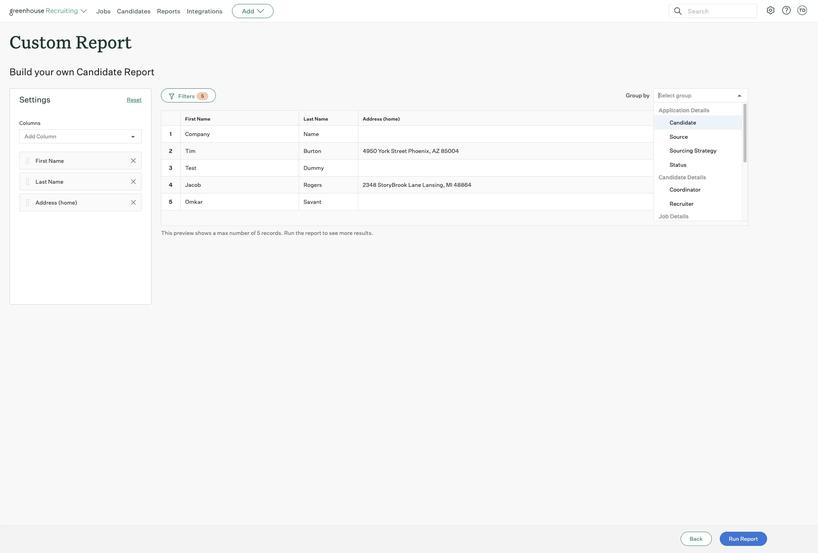 Task type: describe. For each thing, give the bounding box(es) containing it.
4 cell
[[161, 177, 181, 194]]

row containing 5
[[161, 194, 749, 211]]

address inside table
[[363, 116, 382, 122]]

the
[[296, 230, 304, 236]]

number
[[229, 230, 250, 236]]

reset link
[[127, 96, 142, 103]]

reports link
[[157, 7, 181, 15]]

recruiter
[[670, 200, 694, 207]]

2 cell
[[161, 143, 181, 160]]

row containing 4
[[161, 177, 749, 194]]

storybrook
[[378, 182, 407, 188]]

own
[[56, 66, 75, 78]]

candidates link
[[117, 7, 151, 15]]

run report button
[[720, 533, 768, 547]]

status
[[670, 161, 687, 168]]

0 vertical spatial 5
[[201, 93, 204, 99]]

85004
[[441, 148, 459, 154]]

max
[[217, 230, 228, 236]]

to
[[323, 230, 328, 236]]

0 vertical spatial run
[[284, 230, 295, 236]]

coordinator
[[670, 186, 701, 193]]

add button
[[232, 4, 274, 18]]

application details
[[659, 107, 710, 114]]

report
[[305, 230, 322, 236]]

select
[[659, 92, 675, 99]]

first name inside first name column header
[[185, 116, 211, 122]]

select group
[[659, 92, 692, 99]]

table containing 1
[[161, 111, 749, 226]]

5 inside cell
[[169, 199, 172, 205]]

td button
[[796, 4, 809, 17]]

run inside "button"
[[729, 536, 739, 543]]

candidate details
[[659, 174, 706, 181]]

1 vertical spatial address (home)
[[36, 199, 77, 206]]

back button
[[681, 533, 712, 547]]

strategy
[[695, 147, 717, 154]]

integrations link
[[187, 7, 223, 15]]

of
[[251, 230, 256, 236]]

columns
[[19, 120, 41, 126]]

sourcing
[[670, 147, 693, 154]]

lansing,
[[423, 182, 445, 188]]

report for run report
[[741, 536, 758, 543]]

cell for savant
[[358, 194, 749, 211]]

tim
[[185, 148, 196, 154]]

0 horizontal spatial last
[[36, 178, 47, 185]]

1 vertical spatial report
[[124, 66, 155, 78]]

application
[[659, 107, 690, 114]]

phoenix,
[[408, 148, 431, 154]]

dummy
[[304, 165, 324, 171]]

reset
[[127, 96, 142, 103]]

rogers
[[304, 182, 322, 188]]

td button
[[798, 6, 807, 15]]

sourcing strategy
[[670, 147, 717, 154]]

2 vertical spatial details
[[670, 213, 689, 220]]

candidates
[[117, 7, 151, 15]]

details for coordinator
[[688, 174, 706, 181]]

last name column header
[[299, 111, 360, 128]]

build your own candidate report
[[9, 66, 155, 78]]

test
[[185, 165, 197, 171]]

2348 storybrook lane lansing, mi 48864
[[363, 182, 472, 188]]

back
[[690, 536, 703, 543]]

4
[[169, 182, 173, 188]]

az
[[432, 148, 440, 154]]

preview
[[174, 230, 194, 236]]

4950
[[363, 148, 377, 154]]

3
[[169, 165, 172, 171]]

first name column header
[[181, 111, 301, 128]]

more
[[339, 230, 353, 236]]

report for custom report
[[76, 30, 132, 53]]

address (home) inside table
[[363, 116, 400, 122]]

2348
[[363, 182, 377, 188]]



Task type: vqa. For each thing, say whether or not it's contained in the screenshot.
address (home) in table
yes



Task type: locate. For each thing, give the bounding box(es) containing it.
shows
[[195, 230, 212, 236]]

2 vertical spatial 5
[[257, 230, 260, 236]]

name
[[197, 116, 211, 122], [315, 116, 328, 122], [304, 131, 319, 138], [49, 157, 64, 164], [48, 178, 63, 185]]

row group
[[161, 126, 749, 211]]

1
[[170, 131, 172, 138]]

build
[[9, 66, 32, 78]]

1 vertical spatial run
[[729, 536, 739, 543]]

custom report
[[9, 30, 132, 53]]

5 down 4 cell
[[169, 199, 172, 205]]

2 row from the top
[[161, 126, 749, 143]]

1 horizontal spatial add
[[242, 7, 254, 15]]

configure image
[[766, 6, 776, 15]]

last inside last name column header
[[304, 116, 314, 122]]

greenhouse recruiting image
[[9, 6, 81, 16]]

job details
[[659, 213, 689, 220]]

1 vertical spatial address
[[36, 199, 57, 206]]

first inside column header
[[185, 116, 196, 122]]

row
[[161, 111, 749, 128], [161, 126, 749, 143], [161, 143, 749, 160], [161, 160, 749, 177], [161, 177, 749, 194], [161, 194, 749, 211]]

jacob
[[185, 182, 201, 188]]

0 horizontal spatial add
[[24, 133, 35, 140]]

integrations
[[187, 7, 223, 15]]

first name up company
[[185, 116, 211, 122]]

reports
[[157, 7, 181, 15]]

run left the
[[284, 230, 295, 236]]

1 vertical spatial add
[[24, 133, 35, 140]]

1 vertical spatial last name
[[36, 178, 63, 185]]

1 vertical spatial candidate
[[670, 119, 697, 126]]

1 horizontal spatial first
[[185, 116, 196, 122]]

1 horizontal spatial last name
[[304, 116, 328, 122]]

0 vertical spatial address
[[363, 116, 382, 122]]

add for add
[[242, 7, 254, 15]]

Search text field
[[686, 5, 750, 17]]

column
[[36, 133, 56, 140]]

0 horizontal spatial (home)
[[58, 199, 77, 206]]

0 vertical spatial add
[[242, 7, 254, 15]]

0 vertical spatial candidate
[[77, 66, 122, 78]]

0 vertical spatial last name
[[304, 116, 328, 122]]

custom
[[9, 30, 72, 53]]

cell for name
[[358, 126, 749, 143]]

cell
[[358, 126, 749, 143], [358, 160, 749, 177], [358, 194, 749, 211]]

0 vertical spatial cell
[[358, 126, 749, 143]]

5 row from the top
[[161, 177, 749, 194]]

6 row from the top
[[161, 194, 749, 211]]

1 vertical spatial first name
[[36, 157, 64, 164]]

savant
[[304, 199, 322, 205]]

first
[[185, 116, 196, 122], [36, 157, 47, 164]]

cell for dummy
[[358, 160, 749, 177]]

this preview shows a max number of 5 records. run the report to see more results.
[[161, 230, 373, 236]]

td
[[799, 8, 806, 13]]

candidate for candidate details
[[659, 174, 687, 181]]

2 cell from the top
[[358, 160, 749, 177]]

1 vertical spatial last
[[36, 178, 47, 185]]

5 right filters
[[201, 93, 204, 99]]

candidate for candidate
[[670, 119, 697, 126]]

add
[[242, 7, 254, 15], [24, 133, 35, 140]]

row group containing 1
[[161, 126, 749, 211]]

4 row from the top
[[161, 160, 749, 177]]

job
[[659, 213, 669, 220]]

1 cell
[[161, 126, 181, 143]]

first down add column
[[36, 157, 47, 164]]

1 horizontal spatial (home)
[[383, 116, 400, 122]]

report inside "button"
[[741, 536, 758, 543]]

row containing first name
[[161, 111, 749, 128]]

records.
[[262, 230, 283, 236]]

1 vertical spatial first
[[36, 157, 47, 164]]

source
[[670, 133, 688, 140]]

2 vertical spatial cell
[[358, 194, 749, 211]]

details up the coordinator
[[688, 174, 706, 181]]

3 cell from the top
[[358, 194, 749, 211]]

company
[[185, 131, 210, 138]]

details down recruiter
[[670, 213, 689, 220]]

1 vertical spatial (home)
[[58, 199, 77, 206]]

(home) inside table
[[383, 116, 400, 122]]

5
[[201, 93, 204, 99], [169, 199, 172, 205], [257, 230, 260, 236]]

48864
[[454, 182, 472, 188]]

0 vertical spatial details
[[691, 107, 710, 114]]

row containing 1
[[161, 126, 749, 143]]

(home)
[[383, 116, 400, 122], [58, 199, 77, 206]]

york
[[378, 148, 390, 154]]

0 vertical spatial first
[[185, 116, 196, 122]]

table
[[161, 111, 749, 226]]

settings
[[19, 95, 50, 105]]

add column
[[24, 133, 56, 140]]

0 vertical spatial report
[[76, 30, 132, 53]]

2 vertical spatial report
[[741, 536, 758, 543]]

0 horizontal spatial run
[[284, 230, 295, 236]]

by
[[644, 92, 650, 99]]

add inside add popup button
[[242, 7, 254, 15]]

first name
[[185, 116, 211, 122], [36, 157, 64, 164]]

0 horizontal spatial first
[[36, 157, 47, 164]]

0 vertical spatial last
[[304, 116, 314, 122]]

run report
[[729, 536, 758, 543]]

details
[[691, 107, 710, 114], [688, 174, 706, 181], [670, 213, 689, 220]]

details down group
[[691, 107, 710, 114]]

5 right of
[[257, 230, 260, 236]]

1 horizontal spatial address (home)
[[363, 116, 400, 122]]

a
[[213, 230, 216, 236]]

1 horizontal spatial first name
[[185, 116, 211, 122]]

burton
[[304, 148, 321, 154]]

last name inside column header
[[304, 116, 328, 122]]

0 vertical spatial address (home)
[[363, 116, 400, 122]]

details for candidate
[[691, 107, 710, 114]]

row containing 2
[[161, 143, 749, 160]]

address (home)
[[363, 116, 400, 122], [36, 199, 77, 206]]

1 horizontal spatial last
[[304, 116, 314, 122]]

group by
[[626, 92, 650, 99]]

results.
[[354, 230, 373, 236]]

group
[[676, 92, 692, 99]]

row containing 3
[[161, 160, 749, 177]]

first up company
[[185, 116, 196, 122]]

0 vertical spatial first name
[[185, 116, 211, 122]]

filter image
[[168, 93, 175, 100]]

3 cell
[[161, 160, 181, 177]]

see
[[329, 230, 338, 236]]

1 vertical spatial cell
[[358, 160, 749, 177]]

candidate
[[77, 66, 122, 78], [670, 119, 697, 126], [659, 174, 687, 181]]

jobs
[[96, 7, 111, 15]]

0 horizontal spatial 5
[[169, 199, 172, 205]]

0 horizontal spatial first name
[[36, 157, 64, 164]]

3 row from the top
[[161, 143, 749, 160]]

filters
[[178, 93, 195, 99]]

5 cell
[[161, 194, 181, 211]]

2 horizontal spatial 5
[[257, 230, 260, 236]]

street
[[391, 148, 407, 154]]

your
[[34, 66, 54, 78]]

1 horizontal spatial address
[[363, 116, 382, 122]]

last
[[304, 116, 314, 122], [36, 178, 47, 185]]

0 horizontal spatial address (home)
[[36, 199, 77, 206]]

group
[[626, 92, 642, 99]]

jobs link
[[96, 7, 111, 15]]

0 horizontal spatial last name
[[36, 178, 63, 185]]

last name
[[304, 116, 328, 122], [36, 178, 63, 185]]

1 horizontal spatial 5
[[201, 93, 204, 99]]

omkar
[[185, 199, 203, 205]]

report
[[76, 30, 132, 53], [124, 66, 155, 78], [741, 536, 758, 543]]

0 vertical spatial (home)
[[383, 116, 400, 122]]

1 row from the top
[[161, 111, 749, 128]]

1 vertical spatial details
[[688, 174, 706, 181]]

2 vertical spatial candidate
[[659, 174, 687, 181]]

column header
[[161, 111, 182, 128]]

run
[[284, 230, 295, 236], [729, 536, 739, 543]]

2
[[169, 148, 172, 154]]

lane
[[409, 182, 421, 188]]

add for add column
[[24, 133, 35, 140]]

1 cell from the top
[[358, 126, 749, 143]]

1 horizontal spatial run
[[729, 536, 739, 543]]

this
[[161, 230, 173, 236]]

0 horizontal spatial address
[[36, 199, 57, 206]]

first name down column
[[36, 157, 64, 164]]

4950 york street phoenix, az 85004
[[363, 148, 459, 154]]

run right back
[[729, 536, 739, 543]]

1 vertical spatial 5
[[169, 199, 172, 205]]

candidate down status
[[659, 174, 687, 181]]

candidate down application details on the right top
[[670, 119, 697, 126]]

mi
[[446, 182, 453, 188]]

candidate right own
[[77, 66, 122, 78]]



